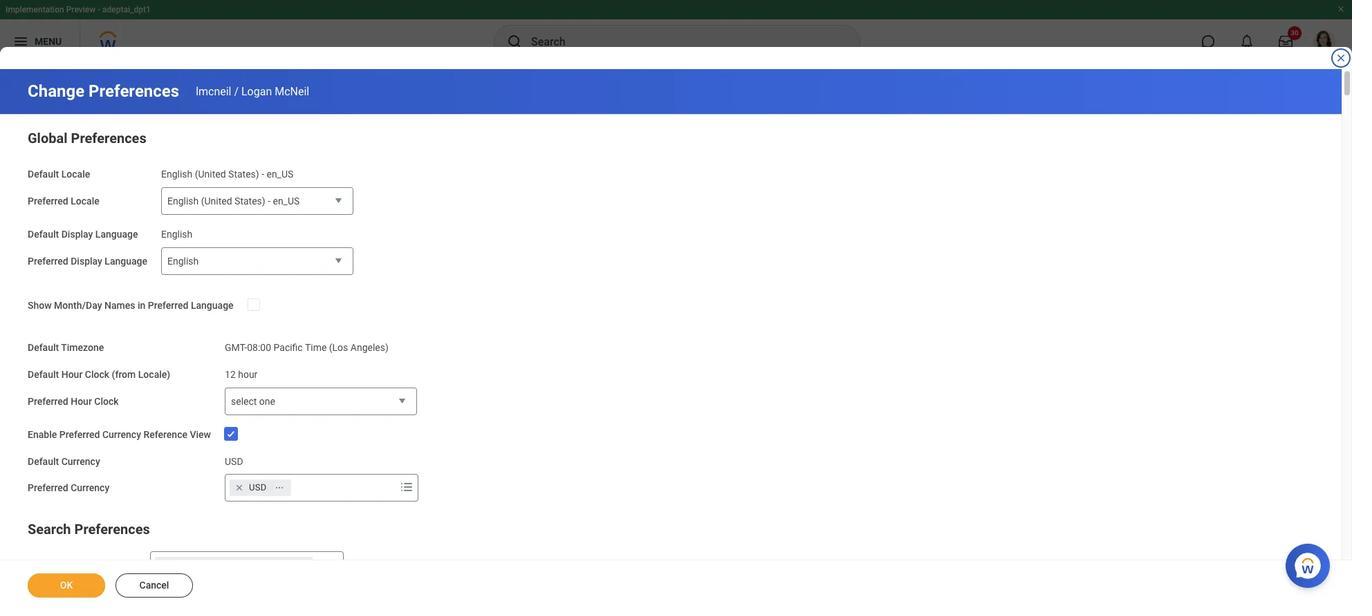 Task type: locate. For each thing, give the bounding box(es) containing it.
usd element inside option
[[249, 482, 267, 495]]

0 vertical spatial currency
[[102, 429, 141, 440]]

0 vertical spatial hour
[[61, 369, 83, 380]]

workday right new
[[195, 560, 232, 571]]

2 default from the top
[[28, 229, 59, 240]]

clock down default hour clock (from locale)
[[94, 396, 119, 407]]

3 default from the top
[[28, 343, 59, 354]]

hour down default hour clock (from locale)
[[71, 396, 92, 407]]

english inside dropdown button
[[167, 256, 199, 267]]

english
[[161, 169, 192, 180], [167, 196, 199, 207], [161, 229, 192, 240], [167, 256, 199, 267]]

1 horizontal spatial x small image
[[232, 482, 246, 495]]

change preferences main content
[[0, 69, 1352, 611]]

locale up the preferred locale
[[61, 169, 90, 180]]

usd
[[225, 456, 243, 467], [249, 483, 267, 493]]

0 vertical spatial usd
[[225, 456, 243, 467]]

select
[[231, 396, 257, 407]]

enable preferred currency reference view
[[28, 429, 211, 440]]

time
[[305, 343, 327, 354]]

english (united states) - en_us
[[161, 169, 293, 180], [167, 196, 300, 207]]

select one
[[231, 396, 275, 407]]

0 vertical spatial language
[[95, 229, 138, 240]]

language up preferred display language
[[95, 229, 138, 240]]

hour for preferred
[[71, 396, 92, 407]]

default down the preferred locale
[[28, 229, 59, 240]]

preferences down change preferences
[[71, 130, 146, 147]]

search down preferred currency
[[28, 522, 71, 538]]

search preferences button
[[28, 522, 150, 538]]

0 horizontal spatial -
[[98, 5, 100, 15]]

default up the preferred locale
[[28, 169, 59, 180]]

currency up preferred currency
[[61, 456, 100, 467]]

preferred down default currency on the bottom
[[28, 483, 68, 494]]

4 default from the top
[[28, 369, 59, 380]]

enable
[[28, 429, 57, 440]]

usd element
[[225, 453, 243, 467], [249, 482, 267, 495]]

display
[[61, 229, 93, 240], [71, 256, 102, 267]]

0 vertical spatial locale
[[61, 169, 90, 180]]

timezone
[[61, 343, 104, 354]]

1 vertical spatial usd
[[249, 483, 267, 493]]

0 vertical spatial display
[[61, 229, 93, 240]]

1 vertical spatial usd element
[[249, 482, 267, 495]]

change preferences
[[28, 82, 179, 101]]

profile logan mcneil element
[[1305, 26, 1344, 57]]

2 workday from the left
[[195, 560, 232, 571]]

0 vertical spatial (united
[[195, 169, 226, 180]]

1 vertical spatial -
[[262, 169, 264, 180]]

1 vertical spatial x small image
[[158, 559, 172, 573]]

0 horizontal spatial workday
[[28, 560, 65, 571]]

currency for default currency
[[61, 456, 100, 467]]

hour for default
[[61, 369, 83, 380]]

close environment banner image
[[1337, 5, 1345, 13]]

x small image left new
[[158, 559, 172, 573]]

english (united states) - en_us down english (united states) - en_us element
[[167, 196, 300, 207]]

locale up default display language
[[71, 196, 99, 207]]

default down default timezone
[[28, 369, 59, 380]]

inbox large image
[[1279, 35, 1293, 48]]

1 vertical spatial english (united states) - en_us
[[167, 196, 300, 207]]

new
[[174, 560, 193, 571]]

en_us down english (united states) - en_us element
[[273, 196, 300, 207]]

1 vertical spatial (united
[[201, 196, 232, 207]]

x small image inside new workday federated search, press delete to clear value. option
[[158, 559, 172, 573]]

change preferences dialog
[[0, 0, 1352, 611]]

currency down default currency on the bottom
[[71, 483, 109, 494]]

usd element down check small image
[[225, 453, 243, 467]]

1 horizontal spatial workday
[[195, 560, 232, 571]]

view
[[190, 429, 211, 440]]

0 vertical spatial preferences
[[89, 82, 179, 101]]

1 horizontal spatial usd element
[[249, 482, 267, 495]]

1 vertical spatial locale
[[71, 196, 99, 207]]

states)
[[228, 169, 259, 180], [235, 196, 265, 207]]

default locale
[[28, 169, 90, 180]]

0 horizontal spatial usd
[[225, 456, 243, 467]]

display up preferred display language
[[61, 229, 93, 240]]

usd inside option
[[249, 483, 267, 493]]

currency for preferred currency
[[71, 483, 109, 494]]

default
[[28, 169, 59, 180], [28, 229, 59, 240], [28, 343, 59, 354], [28, 369, 59, 380], [28, 456, 59, 467]]

preferred
[[28, 196, 68, 207], [28, 256, 68, 267], [148, 300, 188, 311], [28, 396, 68, 407], [59, 429, 100, 440], [28, 483, 68, 494]]

(from
[[112, 369, 136, 380]]

global preferences group
[[28, 127, 1314, 502]]

en_us
[[267, 169, 293, 180], [273, 196, 300, 207]]

change
[[28, 82, 84, 101]]

(united
[[195, 169, 226, 180], [201, 196, 232, 207]]

states) up english (united states) - en_us popup button
[[228, 169, 259, 180]]

hour
[[61, 369, 83, 380], [71, 396, 92, 407]]

logan
[[241, 85, 272, 98]]

workday search provider
[[28, 560, 136, 571]]

(united up english (united states) - en_us popup button
[[195, 169, 226, 180]]

2 horizontal spatial -
[[268, 196, 270, 207]]

2 vertical spatial language
[[191, 300, 233, 311]]

5 default from the top
[[28, 456, 59, 467]]

2 vertical spatial currency
[[71, 483, 109, 494]]

states) down english (united states) - en_us element
[[235, 196, 265, 207]]

workday
[[28, 560, 65, 571], [195, 560, 232, 571]]

month/day
[[54, 300, 102, 311]]

preferences up global preferences button
[[89, 82, 179, 101]]

0 vertical spatial -
[[98, 5, 100, 15]]

workday up ok on the left of the page
[[28, 560, 65, 571]]

x small image left related actions icon
[[232, 482, 246, 495]]

search preferences
[[28, 522, 150, 538]]

language up show month/day names in preferred language
[[105, 256, 147, 267]]

preferred up enable
[[28, 396, 68, 407]]

currency left reference
[[102, 429, 141, 440]]

preferred currency
[[28, 483, 109, 494]]

0 vertical spatial states)
[[228, 169, 259, 180]]

english inside popup button
[[167, 196, 199, 207]]

preferred for preferred locale
[[28, 196, 68, 207]]

one
[[259, 396, 275, 407]]

check small image
[[223, 426, 239, 442]]

0 horizontal spatial x small image
[[158, 559, 172, 573]]

preferred down default display language
[[28, 256, 68, 267]]

language
[[95, 229, 138, 240], [105, 256, 147, 267], [191, 300, 233, 311]]

default left timezone
[[28, 343, 59, 354]]

default for default timezone
[[28, 343, 59, 354]]

display down default display language
[[71, 256, 102, 267]]

1 vertical spatial en_us
[[273, 196, 300, 207]]

default for default currency
[[28, 456, 59, 467]]

clock for preferred
[[94, 396, 119, 407]]

default down enable
[[28, 456, 59, 467]]

locale for preferred locale
[[71, 196, 99, 207]]

language up gmt-
[[191, 300, 233, 311]]

1 vertical spatial display
[[71, 256, 102, 267]]

lmcneil / logan mcneil
[[196, 85, 309, 98]]

preferences for change preferences
[[89, 82, 179, 101]]

display for default
[[61, 229, 93, 240]]

english (united states) - en_us up english (united states) - en_us popup button
[[161, 169, 293, 180]]

1 workday from the left
[[28, 560, 65, 571]]

cancel button
[[115, 574, 193, 598]]

clock
[[85, 369, 109, 380], [94, 396, 119, 407]]

usd left related actions icon
[[249, 483, 267, 493]]

federated
[[234, 560, 276, 571]]

preferred down default locale
[[28, 196, 68, 207]]

0 vertical spatial x small image
[[232, 482, 246, 495]]

- right the preview on the left of the page
[[98, 5, 100, 15]]

search image
[[506, 33, 523, 50]]

usd, press delete to clear value. option
[[230, 480, 291, 497]]

default for default display language
[[28, 229, 59, 240]]

default timezone
[[28, 343, 104, 354]]

usd down check small image
[[225, 456, 243, 467]]

1 vertical spatial currency
[[61, 456, 100, 467]]

prompts image
[[398, 479, 415, 496]]

clock left "(from"
[[85, 369, 109, 380]]

ok
[[60, 580, 73, 591]]

1 vertical spatial language
[[105, 256, 147, 267]]

1 vertical spatial clock
[[94, 396, 119, 407]]

0 vertical spatial clock
[[85, 369, 109, 380]]

states) inside english (united states) - en_us element
[[228, 169, 259, 180]]

search up ok on the left of the page
[[68, 560, 98, 571]]

2 vertical spatial preferences
[[74, 522, 150, 538]]

preferred for preferred hour clock
[[28, 396, 68, 407]]

new workday federated search element
[[174, 560, 307, 572]]

0 vertical spatial usd element
[[225, 453, 243, 467]]

(united down english (united states) - en_us element
[[201, 196, 232, 207]]

currency
[[102, 429, 141, 440], [61, 456, 100, 467], [71, 483, 109, 494]]

search
[[28, 522, 71, 538], [68, 560, 98, 571], [278, 560, 307, 571]]

preferences
[[89, 82, 179, 101], [71, 130, 146, 147], [74, 522, 150, 538]]

1 vertical spatial hour
[[71, 396, 92, 407]]

display for preferred
[[71, 256, 102, 267]]

usd element left related actions icon
[[249, 482, 267, 495]]

1 default from the top
[[28, 169, 59, 180]]

x small image
[[232, 482, 246, 495], [158, 559, 172, 573]]

- up english (united states) - en_us popup button
[[262, 169, 264, 180]]

en_us up english (united states) - en_us popup button
[[267, 169, 293, 180]]

default currency
[[28, 456, 100, 467]]

12
[[225, 369, 236, 380]]

1 vertical spatial preferences
[[71, 130, 146, 147]]

12 hour
[[225, 369, 258, 380]]

locale
[[61, 169, 90, 180], [71, 196, 99, 207]]

preferences up provider
[[74, 522, 150, 538]]

preferred display language
[[28, 256, 147, 267]]

1 horizontal spatial usd
[[249, 483, 267, 493]]

2 vertical spatial -
[[268, 196, 270, 207]]

-
[[98, 5, 100, 15], [262, 169, 264, 180], [268, 196, 270, 207]]

1 vertical spatial states)
[[235, 196, 265, 207]]

hour up preferred hour clock
[[61, 369, 83, 380]]

- down english (united states) - en_us element
[[268, 196, 270, 207]]

search right federated at the bottom left of the page
[[278, 560, 307, 571]]

mcneil
[[275, 85, 309, 98]]



Task type: describe. For each thing, give the bounding box(es) containing it.
workday inside option
[[195, 560, 232, 571]]

names
[[104, 300, 135, 311]]

lmcneil
[[196, 85, 231, 98]]

search inside option
[[278, 560, 307, 571]]

provider
[[100, 560, 136, 571]]

english element
[[161, 226, 192, 240]]

usd for leftmost usd element
[[225, 456, 243, 467]]

default for default hour clock (from locale)
[[28, 369, 59, 380]]

0 vertical spatial en_us
[[267, 169, 293, 180]]

en_us inside popup button
[[273, 196, 300, 207]]

implementation preview -   adeptai_dpt1 banner
[[0, 0, 1352, 64]]

x small image for preferred currency
[[232, 482, 246, 495]]

pacific
[[274, 343, 303, 354]]

locale)
[[138, 369, 170, 380]]

x small image for workday search provider
[[158, 559, 172, 573]]

cancel
[[139, 580, 169, 591]]

notifications large image
[[1240, 35, 1254, 48]]

1 horizontal spatial -
[[262, 169, 264, 180]]

lmcneil / logan mcneil element
[[196, 85, 309, 98]]

preferences for search preferences
[[74, 522, 150, 538]]

(los
[[329, 343, 348, 354]]

preferred for preferred currency
[[28, 483, 68, 494]]

ok button
[[28, 574, 105, 598]]

preferred hour clock
[[28, 396, 119, 407]]

reference
[[143, 429, 187, 440]]

in
[[138, 300, 145, 311]]

show month/day names in preferred language
[[28, 300, 233, 311]]

implementation
[[6, 5, 64, 15]]

english (united states) - en_us element
[[161, 166, 293, 180]]

0 horizontal spatial usd element
[[225, 453, 243, 467]]

preview
[[66, 5, 96, 15]]

close change preferences image
[[1335, 53, 1346, 64]]

gmt-
[[225, 343, 247, 354]]

12 hour element
[[225, 367, 258, 380]]

default display language
[[28, 229, 138, 240]]

language for preferred display language
[[105, 256, 147, 267]]

search preferences group
[[28, 519, 1314, 580]]

hour
[[238, 369, 258, 380]]

0 vertical spatial english (united states) - en_us
[[161, 169, 293, 180]]

angeles)
[[350, 343, 389, 354]]

usd for usd element in option
[[249, 483, 267, 493]]

new workday federated search, press delete to clear value. option
[[155, 558, 313, 574]]

- inside banner
[[98, 5, 100, 15]]

preferred for preferred display language
[[28, 256, 68, 267]]

- inside popup button
[[268, 196, 270, 207]]

prompts image
[[324, 557, 340, 573]]

implementation preview -   adeptai_dpt1
[[6, 5, 151, 15]]

english (united states) - en_us button
[[161, 187, 353, 216]]

08:00
[[247, 343, 271, 354]]

adeptai_dpt1
[[102, 5, 151, 15]]

gmt-08:00 pacific time (los angeles)
[[225, 343, 389, 354]]

/
[[234, 85, 239, 98]]

(united inside popup button
[[201, 196, 232, 207]]

language for default display language
[[95, 229, 138, 240]]

english (united states) - en_us inside popup button
[[167, 196, 300, 207]]

preferences for global preferences
[[71, 130, 146, 147]]

global preferences button
[[28, 130, 146, 147]]

default for default locale
[[28, 169, 59, 180]]

related actions image
[[274, 483, 284, 493]]

preferred right in
[[148, 300, 188, 311]]

default hour clock (from locale)
[[28, 369, 170, 380]]

global
[[28, 130, 67, 147]]

locale for default locale
[[61, 169, 90, 180]]

select one button
[[225, 388, 417, 416]]

gmt-08:00 pacific time (los angeles) element
[[225, 340, 389, 354]]

english button
[[161, 247, 353, 276]]

workday assistant region
[[1286, 539, 1335, 589]]

global preferences
[[28, 130, 146, 147]]

preferred locale
[[28, 196, 99, 207]]

clock for default
[[85, 369, 109, 380]]

states) inside english (united states) - en_us popup button
[[235, 196, 265, 207]]

preferred up default currency on the bottom
[[59, 429, 100, 440]]

new workday federated search
[[174, 560, 307, 571]]

show
[[28, 300, 52, 311]]



Task type: vqa. For each thing, say whether or not it's contained in the screenshot.
'Default Timezone'
yes



